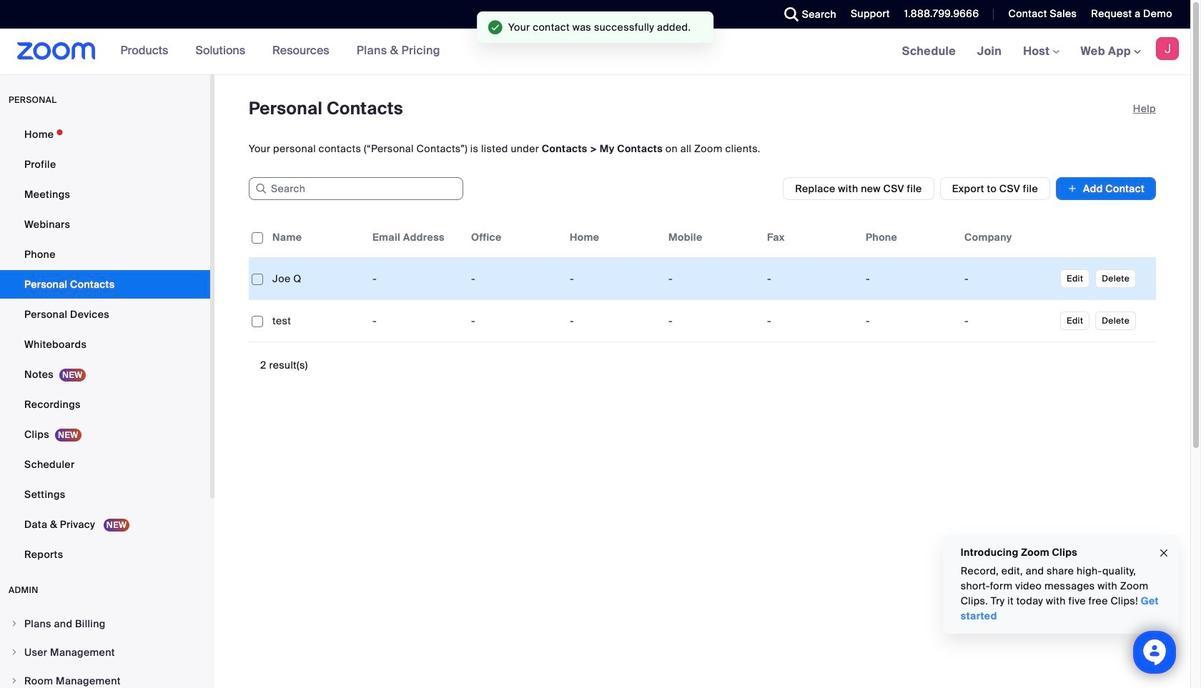 Task type: locate. For each thing, give the bounding box(es) containing it.
2 vertical spatial menu item
[[0, 668, 210, 689]]

product information navigation
[[110, 29, 451, 74]]

cell
[[860, 265, 959, 293], [959, 265, 1057, 293], [860, 307, 959, 335], [959, 307, 1057, 335]]

2 menu item from the top
[[0, 639, 210, 666]]

profile picture image
[[1156, 37, 1179, 60]]

application
[[249, 217, 1167, 353]]

2 vertical spatial right image
[[10, 677, 19, 686]]

add image
[[1067, 182, 1077, 196]]

meetings navigation
[[891, 29, 1190, 75]]

menu item
[[0, 611, 210, 638], [0, 639, 210, 666], [0, 668, 210, 689]]

1 vertical spatial menu item
[[0, 639, 210, 666]]

2 right image from the top
[[10, 648, 19, 657]]

1 menu item from the top
[[0, 611, 210, 638]]

zoom logo image
[[17, 42, 96, 60]]

0 vertical spatial menu item
[[0, 611, 210, 638]]

0 vertical spatial right image
[[10, 620, 19, 628]]

1 vertical spatial right image
[[10, 648, 19, 657]]

right image
[[10, 620, 19, 628], [10, 648, 19, 657], [10, 677, 19, 686]]

banner
[[0, 29, 1190, 75]]



Task type: describe. For each thing, give the bounding box(es) containing it.
3 right image from the top
[[10, 677, 19, 686]]

personal menu menu
[[0, 120, 210, 571]]

close image
[[1158, 545, 1170, 562]]

1 right image from the top
[[10, 620, 19, 628]]

success image
[[488, 20, 503, 34]]

3 menu item from the top
[[0, 668, 210, 689]]

admin menu menu
[[0, 611, 210, 689]]

Search Contacts Input text field
[[249, 177, 463, 200]]



Task type: vqa. For each thing, say whether or not it's contained in the screenshot.
the Profile picture
yes



